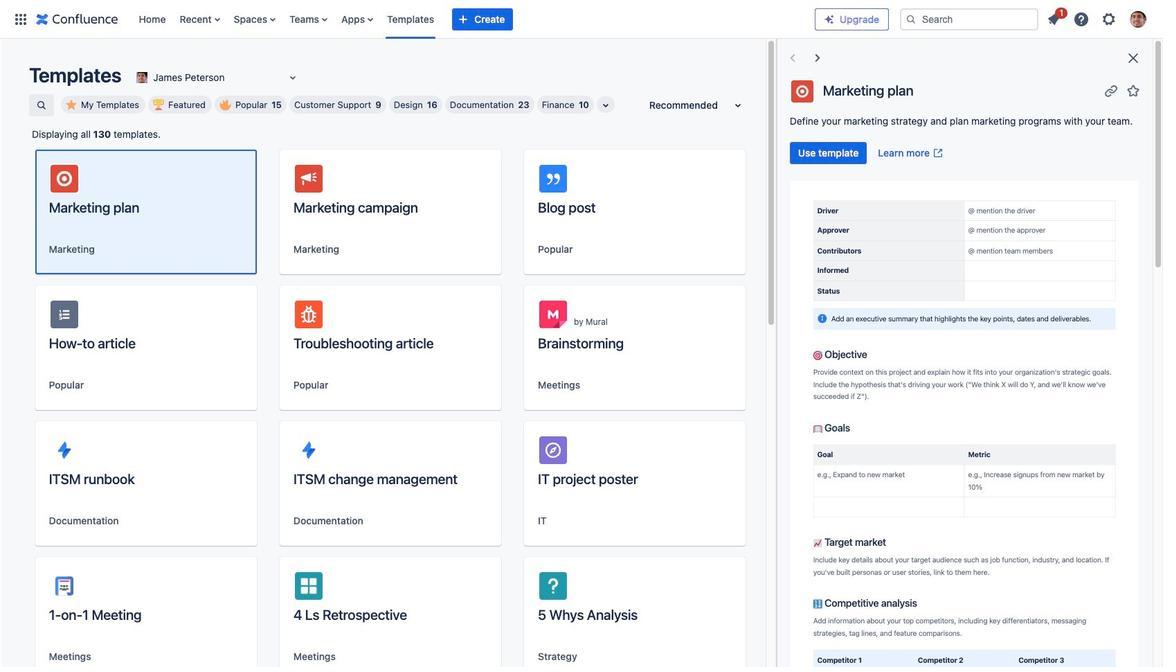 Task type: vqa. For each thing, say whether or not it's contained in the screenshot.
search field
yes



Task type: locate. For each thing, give the bounding box(es) containing it.
share link image
[[1104, 82, 1120, 99]]

appswitcher icon image
[[12, 11, 29, 27]]

list
[[132, 0, 815, 38], [1042, 5, 1156, 32]]

None text field
[[134, 71, 137, 85]]

list item
[[1042, 5, 1068, 30]]

banner
[[0, 0, 1164, 39]]

open image
[[285, 69, 302, 86]]

star marketing plan image
[[1126, 82, 1142, 99]]

confluence image
[[36, 11, 118, 27], [36, 11, 118, 27]]

0 horizontal spatial list
[[132, 0, 815, 38]]

None search field
[[901, 8, 1039, 30]]

1 horizontal spatial list
[[1042, 5, 1156, 32]]

your profile and preferences image
[[1131, 11, 1147, 27]]

group
[[790, 142, 950, 164]]

premium image
[[824, 14, 835, 25]]



Task type: describe. For each thing, give the bounding box(es) containing it.
global element
[[8, 0, 815, 38]]

list for premium "icon"
[[1042, 5, 1156, 32]]

previous template image
[[785, 50, 801, 67]]

search image
[[906, 14, 917, 25]]

settings icon image
[[1102, 11, 1118, 27]]

help icon image
[[1074, 11, 1090, 27]]

next template image
[[810, 50, 826, 67]]

notification icon image
[[1046, 11, 1063, 27]]

open search bar image
[[36, 100, 47, 111]]

Search field
[[901, 8, 1039, 30]]

close image
[[1126, 50, 1142, 67]]

list for appswitcher icon
[[132, 0, 815, 38]]

more categories image
[[598, 97, 614, 114]]



